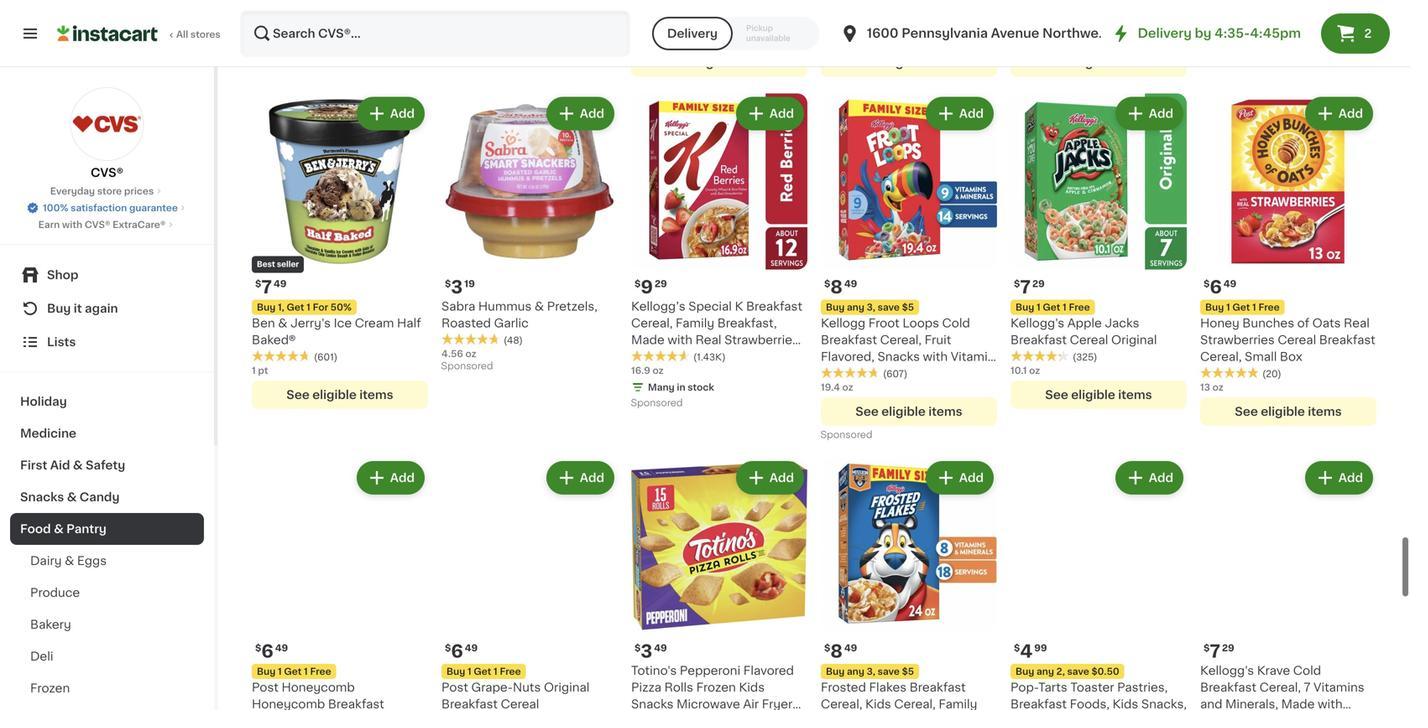 Task type: describe. For each thing, give the bounding box(es) containing it.
buy it again
[[47, 303, 118, 315]]

for
[[313, 303, 328, 312]]

oz for 10.1 oz
[[1029, 366, 1040, 375]]

real inside kellogg's special k breakfast cereal, family breakfast, made with real strawberries, red berries
[[695, 334, 721, 346]]

$ inside $ 3 19
[[445, 279, 451, 289]]

save for tarts
[[1067, 668, 1089, 677]]

1600 pennsylvania avenue northwest button
[[840, 10, 1111, 57]]

(1.43k)
[[693, 353, 726, 362]]

food & pantry
[[20, 524, 107, 536]]

see eligible items down (607)
[[856, 406, 962, 418]]

kellogg's for 7
[[1200, 665, 1254, 677]]

extracare®
[[113, 220, 166, 230]]

ben
[[252, 317, 275, 329]]

$ 9 29
[[635, 278, 667, 296]]

sponsored badge image for 9
[[631, 399, 682, 409]]

avenue
[[991, 27, 1039, 39]]

berries
[[658, 351, 700, 363]]

3, for froot
[[867, 303, 875, 312]]

any for pop-
[[1037, 668, 1054, 677]]

half
[[397, 317, 421, 329]]

4
[[1020, 643, 1033, 661]]

post for post honeycomb honeycomb breakfas
[[252, 682, 279, 694]]

$ 7 29 for kellogg's
[[1204, 643, 1234, 661]]

pt
[[258, 366, 268, 375]]

many
[[648, 383, 675, 392]]

kellogg froot loops cold breakfast cereal, fruit flavored, snacks with vitamin c, original
[[821, 317, 995, 380]]

fruit
[[925, 334, 951, 346]]

instacart logo image
[[57, 24, 158, 44]]

see eligible items down the (325)
[[1045, 389, 1152, 401]]

29 for buy
[[1032, 279, 1045, 289]]

and
[[1200, 699, 1222, 711]]

frozen link
[[10, 673, 204, 705]]

medicine
[[20, 428, 76, 440]]

breakfast inside post grape-nuts original breakfast cereal
[[442, 699, 498, 711]]

3 for totino's
[[641, 643, 652, 661]]

eligible down delivery button
[[692, 56, 736, 68]]

c,
[[821, 368, 833, 380]]

8 for kellogg
[[830, 278, 843, 296]]

& for snacks & candy
[[67, 492, 77, 504]]

6 for post honeycomb honeycomb breakfas
[[261, 643, 273, 661]]

many in stock
[[648, 383, 714, 392]]

14.5
[[631, 33, 651, 43]]

cream
[[355, 317, 394, 329]]

get for honeycomb
[[284, 668, 302, 677]]

items down pennsylvania
[[929, 56, 962, 68]]

19.4 oz
[[821, 383, 853, 392]]

sponsored badge image for 3
[[442, 362, 492, 372]]

apple
[[1067, 317, 1102, 329]]

totino's pepperoni flavored pizza rolls frozen kids snacks microwave air fry
[[631, 665, 794, 711]]

kellogg's apple jacks breakfast cereal original
[[1011, 317, 1157, 346]]

49 for post grape-nuts original breakfast cereal
[[465, 644, 478, 653]]

see eligible items down the service type group on the top of the page
[[666, 56, 773, 68]]

see eligible items button down the (325)
[[1011, 381, 1187, 409]]

stores
[[190, 30, 220, 39]]

made inside kellogg's krave cold breakfast cereal, 7 vitamins and minerals, made wi
[[1281, 699, 1315, 711]]

service type group
[[652, 17, 820, 50]]

pop-
[[1011, 682, 1038, 694]]

minerals,
[[1225, 699, 1278, 711]]

100% satisfaction guarantee button
[[26, 198, 188, 215]]

earn with cvs® extracare®
[[38, 220, 166, 230]]

prices
[[124, 187, 154, 196]]

0 vertical spatial honeycomb
[[282, 682, 355, 694]]

49 for post honeycomb honeycomb breakfas
[[275, 644, 288, 653]]

jacks
[[1105, 317, 1139, 329]]

cereal, inside kellogg's krave cold breakfast cereal, 7 vitamins and minerals, made wi
[[1260, 682, 1301, 694]]

store
[[97, 187, 122, 196]]

buy left it
[[47, 303, 71, 315]]

delivery button
[[652, 17, 733, 50]]

first
[[20, 460, 47, 472]]

1,
[[278, 303, 284, 312]]

rolls
[[664, 682, 693, 694]]

loops
[[903, 317, 939, 329]]

buy 1 get 1 free for bunches
[[1205, 303, 1280, 312]]

items down vitamin
[[929, 406, 962, 418]]

1 vertical spatial snacks
[[20, 492, 64, 504]]

cvs® inside "link"
[[85, 220, 110, 230]]

$ 8 49 for kellogg
[[824, 278, 857, 296]]

microwave
[[677, 699, 740, 711]]

see eligible items button down (20)
[[1200, 398, 1377, 426]]

breakfast inside honey bunches of oats  real strawberries cereal breakfast cereal, small box
[[1319, 334, 1376, 346]]

(349)
[[1073, 20, 1098, 29]]

6 for post grape-nuts original breakfast cereal
[[451, 643, 463, 661]]

eligible down "(601)" at left
[[312, 389, 357, 401]]

breakfast inside kellogg's special k breakfast cereal, family breakfast, made with real strawberries, red berries
[[746, 301, 802, 312]]

see eligible items button down "(601)" at left
[[252, 381, 428, 409]]

see eligible items down (20)
[[1235, 406, 1342, 418]]

vitamins
[[1314, 682, 1365, 694]]

kellogg's for buy 1 get 1 free
[[1011, 317, 1064, 329]]

$ 6 49 for bunches
[[1204, 278, 1236, 296]]

oz for 14.5 oz
[[653, 33, 664, 43]]

see eligible items button down 1600
[[821, 48, 997, 77]]

15.5 oz
[[1011, 33, 1043, 43]]

free for grape-
[[500, 668, 521, 677]]

cereal, inside kellogg's special k breakfast cereal, family breakfast, made with real strawberries, red berries
[[631, 317, 673, 329]]

6 for honey bunches of oats  real strawberries cereal breakfast cereal, small box
[[1210, 278, 1222, 296]]

ben & jerry's ice cream half baked®
[[252, 317, 421, 346]]

16.9 oz
[[631, 366, 664, 375]]

frosted flakes breakfast cereal, kids cereal, famil
[[821, 682, 977, 711]]

see eligible items down 1600
[[856, 56, 962, 68]]

buy any 3, save $5 for flakes
[[826, 668, 914, 677]]

frozen inside the totino's pepperoni flavored pizza rolls frozen kids snacks microwave air fry
[[696, 682, 736, 694]]

flakes
[[869, 682, 907, 694]]

1 pt
[[252, 366, 268, 375]]

$ 6 49 for honeycomb
[[255, 643, 288, 661]]

$ 7 49
[[255, 278, 287, 296]]

seller
[[277, 261, 299, 268]]

items down honey bunches of oats  real strawberries cereal breakfast cereal, small box
[[1308, 406, 1342, 418]]

holiday
[[20, 396, 67, 408]]

any for kellogg
[[847, 303, 864, 312]]

2
[[1364, 28, 1372, 39]]

8 for frosted
[[830, 643, 843, 661]]

honey
[[1200, 317, 1240, 329]]

eligible down northwest
[[1071, 56, 1115, 68]]

see for see eligible items button underneath the (325)
[[1045, 389, 1068, 401]]

1 vertical spatial honeycomb
[[252, 699, 325, 711]]

10.1
[[1011, 366, 1027, 375]]

1600 pennsylvania avenue northwest
[[867, 27, 1111, 39]]

cereal, inside the kellogg froot loops cold breakfast cereal, fruit flavored, snacks with vitamin c, original
[[880, 334, 922, 346]]

buy for frosted flakes breakfast cereal, kids cereal, famil
[[826, 668, 845, 677]]

post grape-nuts original breakfast cereal
[[442, 682, 590, 711]]

49 for frosted flakes breakfast cereal, kids cereal, famil
[[844, 644, 857, 653]]

see eligible items button down 14.5 oz
[[631, 48, 807, 77]]

7 for buy 1, get 1 for 50%
[[261, 278, 272, 296]]

get for &
[[287, 303, 304, 312]]

best seller
[[257, 261, 299, 268]]

cereal inside honey bunches of oats  real strawberries cereal breakfast cereal, small box
[[1278, 334, 1316, 346]]

(156)
[[883, 20, 906, 29]]

oz for 15.5 oz
[[1032, 33, 1043, 43]]

tarts
[[1038, 682, 1067, 694]]

see eligible items button down (607)
[[821, 398, 997, 426]]

bakery link
[[10, 609, 204, 641]]

see eligible items down "(601)" at left
[[286, 389, 393, 401]]

medicine link
[[10, 418, 204, 450]]

cereal, down flakes
[[894, 699, 936, 711]]

delivery by 4:35-4:45pm
[[1138, 27, 1301, 39]]

k
[[735, 301, 743, 312]]

buy for ben & jerry's ice cream half baked®
[[257, 303, 276, 312]]

19
[[464, 279, 475, 289]]

3, for flakes
[[867, 668, 875, 677]]

eligible down the (325)
[[1071, 389, 1115, 401]]

eligible down (607)
[[881, 406, 926, 418]]

29 for kellogg's
[[1222, 644, 1234, 653]]

sabra
[[442, 301, 475, 312]]

32 fl oz
[[821, 33, 855, 43]]

strawberries
[[1200, 334, 1275, 346]]

strawberries,
[[724, 334, 802, 346]]

totino's
[[631, 665, 677, 677]]

cereal, inside honey bunches of oats  real strawberries cereal breakfast cereal, small box
[[1200, 351, 1242, 363]]

vitamin
[[951, 351, 995, 363]]

red
[[631, 351, 655, 363]]

aid
[[50, 460, 70, 472]]

with inside kellogg's special k breakfast cereal, family breakfast, made with real strawberries, red berries
[[668, 334, 692, 346]]

16.9
[[631, 366, 650, 375]]

49 inside the $ 3 49
[[654, 644, 667, 653]]

breakfast,
[[717, 317, 777, 329]]

pepperoni
[[680, 665, 741, 677]]

cereal inside post grape-nuts original breakfast cereal
[[501, 699, 539, 711]]

7 for buy 1 get 1 free
[[1020, 278, 1031, 296]]

buy for kellogg froot loops cold breakfast cereal, fruit flavored, snacks with vitamin c, original
[[826, 303, 845, 312]]

breakfast inside kellogg's krave cold breakfast cereal, 7 vitamins and minerals, made wi
[[1200, 682, 1257, 694]]

14.5 oz
[[631, 33, 664, 43]]

snacks inside the kellogg froot loops cold breakfast cereal, fruit flavored, snacks with vitamin c, original
[[878, 351, 920, 363]]

snacks & candy
[[20, 492, 120, 504]]

(20)
[[1262, 370, 1281, 379]]

post for post grape-nuts original breakfast cereal
[[442, 682, 468, 694]]

49 for ben & jerry's ice cream half baked®
[[274, 279, 287, 289]]

guarantee
[[129, 204, 178, 213]]

breakfast inside frosted flakes breakfast cereal, kids cereal, famil
[[910, 682, 966, 694]]

deli
[[30, 651, 53, 663]]

cold inside kellogg's krave cold breakfast cereal, 7 vitamins and minerals, made wi
[[1293, 665, 1321, 677]]

ice
[[334, 317, 352, 329]]

with inside the kellogg froot loops cold breakfast cereal, fruit flavored, snacks with vitamin c, original
[[923, 351, 948, 363]]

post honeycomb honeycomb breakfas
[[252, 682, 426, 711]]

7 for kellogg's krave cold breakfast cereal, 7 vitamins and minerals, made wi
[[1210, 643, 1220, 661]]

items left "13"
[[1118, 389, 1152, 401]]

buy it again link
[[10, 292, 204, 326]]

get for apple
[[1043, 303, 1060, 312]]

any for frosted
[[847, 668, 864, 677]]



Task type: vqa. For each thing, say whether or not it's contained in the screenshot.
7 associated with Buy 1 Get 1 Free
yes



Task type: locate. For each thing, give the bounding box(es) containing it.
$ 6 49 for grape-
[[445, 643, 478, 661]]

best
[[257, 261, 275, 268]]

0 horizontal spatial with
[[62, 220, 82, 230]]

bakery
[[30, 619, 71, 631]]

(325)
[[1073, 353, 1097, 362]]

save for froot
[[878, 303, 900, 312]]

oz right "13"
[[1213, 383, 1224, 392]]

delivery by 4:35-4:45pm link
[[1111, 24, 1301, 44]]

product group containing 9
[[631, 93, 807, 413]]

2 horizontal spatial original
[[1111, 334, 1157, 346]]

cvs® logo image
[[70, 87, 144, 161]]

0 horizontal spatial made
[[631, 334, 665, 346]]

2 vertical spatial sponsored badge image
[[821, 431, 872, 440]]

1 horizontal spatial $ 7 29
[[1204, 643, 1234, 661]]

snacks down pizza
[[631, 699, 674, 711]]

2 $ 8 49 from the top
[[824, 643, 857, 661]]

1 vertical spatial $ 8 49
[[824, 643, 857, 661]]

1 post from the left
[[252, 682, 279, 694]]

$ 6 49 up grape- on the bottom left of the page
[[445, 643, 478, 661]]

2 horizontal spatial cereal
[[1278, 334, 1316, 346]]

kellogg's krave cold breakfast cereal, 7 vitamins and minerals, made wi
[[1200, 665, 1365, 711]]

items down the service type group on the top of the page
[[739, 56, 773, 68]]

delivery left by
[[1138, 27, 1192, 39]]

1 horizontal spatial cereal
[[1070, 334, 1108, 346]]

2 horizontal spatial $ 6 49
[[1204, 278, 1236, 296]]

cold
[[942, 317, 970, 329], [1293, 665, 1321, 677]]

kellogg's
[[631, 301, 686, 312]]

7 inside kellogg's krave cold breakfast cereal, 7 vitamins and minerals, made wi
[[1304, 682, 1311, 694]]

$ 4 99
[[1014, 643, 1047, 661]]

of
[[1297, 317, 1310, 329]]

13
[[1200, 383, 1210, 392]]

candy
[[80, 492, 120, 504]]

0 vertical spatial made
[[631, 334, 665, 346]]

original inside the kellogg froot loops cold breakfast cereal, fruit flavored, snacks with vitamin c, original
[[836, 368, 882, 380]]

0 vertical spatial original
[[1111, 334, 1157, 346]]

2 vertical spatial with
[[923, 351, 948, 363]]

toaster
[[1070, 682, 1114, 694]]

everyday
[[50, 187, 95, 196]]

kellogg's
[[1011, 317, 1064, 329], [1200, 665, 1254, 677]]

0 vertical spatial snacks
[[878, 351, 920, 363]]

see down flavored,
[[856, 406, 879, 418]]

sponsored badge image inside product group
[[631, 399, 682, 409]]

buy
[[257, 303, 276, 312], [826, 303, 845, 312], [1016, 303, 1034, 312], [1205, 303, 1224, 312], [47, 303, 71, 315], [257, 668, 276, 677], [447, 668, 465, 677], [826, 668, 845, 677], [1016, 668, 1034, 677]]

with down fruit at the right top of page
[[923, 351, 948, 363]]

see eligible items button
[[631, 48, 807, 77], [821, 48, 997, 77], [1011, 48, 1187, 77], [252, 381, 428, 409], [1011, 381, 1187, 409], [821, 398, 997, 426], [1200, 398, 1377, 426]]

0 horizontal spatial real
[[695, 334, 721, 346]]

kids for buy any 2, save $0.50
[[1113, 699, 1138, 711]]

see down delivery button
[[666, 56, 689, 68]]

10.1 oz
[[1011, 366, 1040, 375]]

froot
[[868, 317, 900, 329]]

first aid & safety link
[[10, 450, 204, 482]]

buy for kellogg's apple jacks breakfast cereal original
[[1016, 303, 1034, 312]]

0 vertical spatial real
[[1344, 317, 1370, 329]]

kids down pastries,
[[1113, 699, 1138, 711]]

see for see eligible items button below (20)
[[1235, 406, 1258, 418]]

0 horizontal spatial $ 7 29
[[1014, 278, 1045, 296]]

kids inside pop-tarts toaster pastries, breakfast foods, kids snacks
[[1113, 699, 1138, 711]]

1 horizontal spatial kids
[[865, 699, 891, 711]]

breakfast inside pop-tarts toaster pastries, breakfast foods, kids snacks
[[1011, 699, 1067, 711]]

$ 6 49 up honey
[[1204, 278, 1236, 296]]

1 vertical spatial 3,
[[867, 668, 875, 677]]

1 horizontal spatial kellogg's
[[1200, 665, 1254, 677]]

0 vertical spatial with
[[62, 220, 82, 230]]

1 vertical spatial with
[[668, 334, 692, 346]]

real right the oats
[[1344, 317, 1370, 329]]

0 vertical spatial $ 8 49
[[824, 278, 857, 296]]

pastries,
[[1117, 682, 1168, 694]]

1 vertical spatial kellogg's
[[1200, 665, 1254, 677]]

1 vertical spatial cvs®
[[85, 220, 110, 230]]

0 vertical spatial cvs®
[[91, 167, 123, 179]]

oz inside product group
[[653, 366, 664, 375]]

sabra hummus & pretzels, roasted garlic
[[442, 301, 598, 329]]

items down delivery by 4:35-4:45pm "link"
[[1118, 56, 1152, 68]]

cereal, down frosted
[[821, 699, 862, 711]]

kellogg's inside kellogg's apple jacks breakfast cereal original
[[1011, 317, 1064, 329]]

0 vertical spatial sponsored badge image
[[442, 362, 492, 372]]

see down kellogg's apple jacks breakfast cereal original
[[1045, 389, 1068, 401]]

delivery right 14.5 oz
[[667, 28, 718, 39]]

$ 3 49
[[635, 643, 667, 661]]

1 horizontal spatial cold
[[1293, 665, 1321, 677]]

$ 8 49 for frosted
[[824, 643, 857, 661]]

None search field
[[240, 10, 630, 57]]

cereal
[[1070, 334, 1108, 346], [1278, 334, 1316, 346], [501, 699, 539, 711]]

oz for 4.56 oz
[[465, 349, 476, 359]]

original right nuts on the left bottom of the page
[[544, 682, 590, 694]]

kellogg's left apple
[[1011, 317, 1064, 329]]

food
[[20, 524, 51, 536]]

29 right 9
[[655, 279, 667, 289]]

0 horizontal spatial cold
[[942, 317, 970, 329]]

1 vertical spatial $ 7 29
[[1204, 643, 1234, 661]]

kids for 3
[[739, 682, 765, 694]]

oz right the 15.5
[[1032, 33, 1043, 43]]

0 vertical spatial $ 7 29
[[1014, 278, 1045, 296]]

eligible down 1600
[[881, 56, 926, 68]]

real up (1.43k)
[[695, 334, 721, 346]]

0 horizontal spatial sponsored badge image
[[442, 362, 492, 372]]

made down krave
[[1281, 699, 1315, 711]]

delivery inside "link"
[[1138, 27, 1192, 39]]

any up frosted
[[847, 668, 864, 677]]

& left candy
[[67, 492, 77, 504]]

with inside earn with cvs® extracare® "link"
[[62, 220, 82, 230]]

snacks up (607)
[[878, 351, 920, 363]]

0 horizontal spatial 6
[[261, 643, 273, 661]]

kids inside frosted flakes breakfast cereal, kids cereal, famil
[[865, 699, 891, 711]]

product group
[[631, 0, 807, 77], [821, 0, 997, 77], [1011, 0, 1187, 77], [252, 93, 428, 409], [442, 93, 618, 376], [631, 93, 807, 413], [821, 93, 997, 445], [1011, 93, 1187, 409], [1200, 93, 1377, 426], [252, 458, 428, 711], [442, 458, 618, 711], [631, 458, 807, 711], [821, 458, 997, 711], [1011, 458, 1187, 711], [1200, 458, 1377, 711]]

breakfast inside the kellogg froot loops cold breakfast cereal, fruit flavored, snacks with vitamin c, original
[[821, 334, 877, 346]]

see down small
[[1235, 406, 1258, 418]]

8 up frosted
[[830, 643, 843, 661]]

see for see eligible items button below "(601)" at left
[[286, 389, 310, 401]]

honey bunches of oats  real strawberries cereal breakfast cereal, small box
[[1200, 317, 1376, 363]]

1 horizontal spatial 3
[[641, 643, 652, 661]]

0 vertical spatial buy any 3, save $5
[[826, 303, 914, 312]]

cereal down nuts on the left bottom of the page
[[501, 699, 539, 711]]

with right earn
[[62, 220, 82, 230]]

1 $5 from the top
[[902, 303, 914, 312]]

pretzels,
[[547, 301, 598, 312]]

0 horizontal spatial post
[[252, 682, 279, 694]]

$ 7 29 for buy
[[1014, 278, 1045, 296]]

made inside kellogg's special k breakfast cereal, family breakfast, made with real strawberries, red berries
[[631, 334, 665, 346]]

save right 2,
[[1067, 668, 1089, 677]]

2 8 from the top
[[830, 643, 843, 661]]

by
[[1195, 27, 1212, 39]]

snacks
[[878, 351, 920, 363], [20, 492, 64, 504], [631, 699, 674, 711]]

1 8 from the top
[[830, 278, 843, 296]]

1 horizontal spatial snacks
[[631, 699, 674, 711]]

1 horizontal spatial delivery
[[1138, 27, 1192, 39]]

& for food & pantry
[[54, 524, 64, 536]]

air
[[743, 699, 759, 711]]

grape-
[[471, 682, 513, 694]]

2 $5 from the top
[[902, 668, 914, 677]]

sponsored badge image
[[442, 362, 492, 372], [631, 399, 682, 409], [821, 431, 872, 440]]

3 for sabra
[[451, 278, 463, 296]]

1 horizontal spatial post
[[442, 682, 468, 694]]

any left 2,
[[1037, 668, 1054, 677]]

get up kellogg's apple jacks breakfast cereal original
[[1043, 303, 1060, 312]]

get up honey
[[1232, 303, 1250, 312]]

get for bunches
[[1232, 303, 1250, 312]]

items
[[739, 56, 773, 68], [929, 56, 962, 68], [1118, 56, 1152, 68], [359, 389, 393, 401], [1118, 389, 1152, 401], [929, 406, 962, 418], [1308, 406, 1342, 418]]

buy up post grape-nuts original breakfast cereal
[[447, 668, 465, 677]]

0 horizontal spatial original
[[544, 682, 590, 694]]

buy up kellogg
[[826, 303, 845, 312]]

nuts
[[513, 682, 541, 694]]

buy any 2, save $0.50
[[1016, 668, 1119, 677]]

$5 up loops
[[902, 303, 914, 312]]

1 horizontal spatial original
[[836, 368, 882, 380]]

buy 1 get 1 free for apple
[[1016, 303, 1090, 312]]

delivery inside button
[[667, 28, 718, 39]]

earn with cvs® extracare® link
[[38, 218, 176, 232]]

$ 6 49 up post honeycomb honeycomb breakfas
[[255, 643, 288, 661]]

2 button
[[1321, 13, 1390, 54]]

foods,
[[1070, 699, 1110, 711]]

save inside product group
[[1067, 668, 1089, 677]]

delivery for delivery
[[667, 28, 718, 39]]

1 vertical spatial 8
[[830, 643, 843, 661]]

free for honeycomb
[[310, 668, 331, 677]]

1 horizontal spatial made
[[1281, 699, 1315, 711]]

save for flakes
[[878, 668, 900, 677]]

buy up frosted
[[826, 668, 845, 677]]

0 vertical spatial cold
[[942, 317, 970, 329]]

2 horizontal spatial kids
[[1113, 699, 1138, 711]]

cvs®
[[91, 167, 123, 179], [85, 220, 110, 230]]

1 vertical spatial made
[[1281, 699, 1315, 711]]

0 horizontal spatial 3
[[451, 278, 463, 296]]

kids up air
[[739, 682, 765, 694]]

oz right the 19.4
[[842, 383, 853, 392]]

dairy
[[30, 556, 62, 567]]

see eligible items button down northwest
[[1011, 48, 1187, 77]]

$ 7 29 up and
[[1204, 643, 1234, 661]]

& inside the ben & jerry's ice cream half baked®
[[278, 317, 288, 329]]

1 horizontal spatial 29
[[1032, 279, 1045, 289]]

holiday link
[[10, 386, 204, 418]]

7 up and
[[1210, 643, 1220, 661]]

buy 1 get 1 free up honey
[[1205, 303, 1280, 312]]

buy 1, get 1 for 50%
[[257, 303, 352, 312]]

1 vertical spatial real
[[695, 334, 721, 346]]

original down flavored,
[[836, 368, 882, 380]]

oz for 19.4 oz
[[842, 383, 853, 392]]

free for bunches
[[1259, 303, 1280, 312]]

$ inside $ 7 49
[[255, 279, 261, 289]]

$ inside $ 9 29
[[635, 279, 641, 289]]

& right aid
[[73, 460, 83, 472]]

49 inside $ 7 49
[[274, 279, 287, 289]]

delivery for delivery by 4:35-4:45pm
[[1138, 27, 1192, 39]]

2 post from the left
[[442, 682, 468, 694]]

oats
[[1312, 317, 1341, 329]]

29 for kellogg's
[[655, 279, 667, 289]]

buy for post honeycomb honeycomb breakfas
[[257, 668, 276, 677]]

4.56
[[442, 349, 463, 359]]

see for see eligible items button below 14.5 oz
[[666, 56, 689, 68]]

cereal, down strawberries
[[1200, 351, 1242, 363]]

Search field
[[242, 12, 629, 55]]

0 horizontal spatial cereal
[[501, 699, 539, 711]]

see down baked®
[[286, 389, 310, 401]]

2 vertical spatial snacks
[[631, 699, 674, 711]]

hummus
[[478, 301, 532, 312]]

$5 for loops
[[902, 303, 914, 312]]

15.5
[[1011, 33, 1030, 43]]

0 horizontal spatial $ 6 49
[[255, 643, 288, 661]]

49 for honey bunches of oats  real strawberries cereal breakfast cereal, small box
[[1224, 279, 1236, 289]]

buy 1 get 1 free up post honeycomb honeycomb breakfas
[[257, 668, 331, 677]]

oz right fl
[[844, 33, 855, 43]]

oz right the '4.56' at the left of page
[[465, 349, 476, 359]]

see for see eligible items button underneath 1600
[[856, 56, 879, 68]]

buy 1 get 1 free up grape- on the bottom left of the page
[[447, 668, 521, 677]]

1 horizontal spatial sponsored badge image
[[631, 399, 682, 409]]

99
[[1034, 644, 1047, 653]]

2 horizontal spatial sponsored badge image
[[821, 431, 872, 440]]

free for apple
[[1069, 303, 1090, 312]]

oz right 14.5
[[653, 33, 664, 43]]

0 vertical spatial 8
[[830, 278, 843, 296]]

eligible down (20)
[[1261, 406, 1305, 418]]

1 horizontal spatial with
[[668, 334, 692, 346]]

sponsored badge image down the many
[[631, 399, 682, 409]]

0 vertical spatial 3,
[[867, 303, 875, 312]]

produce link
[[10, 577, 204, 609]]

4.56 oz
[[442, 349, 476, 359]]

& inside the "sabra hummus & pretzels, roasted garlic"
[[535, 301, 544, 312]]

2 horizontal spatial 6
[[1210, 278, 1222, 296]]

get up grape- on the bottom left of the page
[[474, 668, 491, 677]]

cereal inside kellogg's apple jacks breakfast cereal original
[[1070, 334, 1108, 346]]

0 horizontal spatial snacks
[[20, 492, 64, 504]]

see for see eligible items button below northwest
[[1045, 56, 1068, 68]]

0 vertical spatial 3
[[451, 278, 463, 296]]

breakfast down the oats
[[1319, 334, 1376, 346]]

buy any 3, save $5 for froot
[[826, 303, 914, 312]]

& left pretzels,
[[535, 301, 544, 312]]

1 vertical spatial original
[[836, 368, 882, 380]]

0 vertical spatial kellogg's
[[1011, 317, 1064, 329]]

1 vertical spatial buy any 3, save $5
[[826, 668, 914, 677]]

buy inside product group
[[1016, 668, 1034, 677]]

see down northwest
[[1045, 56, 1068, 68]]

items down the cream
[[359, 389, 393, 401]]

kellogg
[[821, 317, 865, 329]]

3 left 19 at the top
[[451, 278, 463, 296]]

sponsored badge image down 19.4 oz
[[821, 431, 872, 440]]

kids inside the totino's pepperoni flavored pizza rolls frozen kids snacks microwave air fry
[[739, 682, 765, 694]]

buy 1 get 1 free for grape-
[[447, 668, 521, 677]]

& for ben & jerry's ice cream half baked®
[[278, 317, 288, 329]]

1 horizontal spatial $ 6 49
[[445, 643, 478, 661]]

29
[[655, 279, 667, 289], [1032, 279, 1045, 289], [1222, 644, 1234, 653]]

cold right krave
[[1293, 665, 1321, 677]]

original inside kellogg's apple jacks breakfast cereal original
[[1111, 334, 1157, 346]]

earn
[[38, 220, 60, 230]]

1 $ 8 49 from the top
[[824, 278, 857, 296]]

kellogg's inside kellogg's krave cold breakfast cereal, 7 vitamins and minerals, made wi
[[1200, 665, 1254, 677]]

family
[[676, 317, 714, 329]]

baked®
[[252, 334, 296, 346]]

kellogg's special k breakfast cereal, family breakfast, made with real strawberries, red berries
[[631, 301, 802, 363]]

& down 1,
[[278, 317, 288, 329]]

1 vertical spatial $5
[[902, 668, 914, 677]]

product group containing 4
[[1011, 458, 1187, 711]]

cereal,
[[631, 317, 673, 329], [880, 334, 922, 346], [1200, 351, 1242, 363], [1260, 682, 1301, 694], [821, 699, 862, 711], [894, 699, 936, 711]]

oz for 13 oz
[[1213, 383, 1224, 392]]

$ 8 49
[[824, 278, 857, 296], [824, 643, 857, 661]]

fl
[[835, 33, 841, 43]]

buy for pop-tarts toaster pastries, breakfast foods, kids snacks
[[1016, 668, 1034, 677]]

49 down best seller
[[274, 279, 287, 289]]

breakfast inside kellogg's apple jacks breakfast cereal original
[[1011, 334, 1067, 346]]

0 horizontal spatial frozen
[[30, 683, 70, 695]]

cereal down apple
[[1070, 334, 1108, 346]]

49 up honey
[[1224, 279, 1236, 289]]

free up post honeycomb honeycomb breakfas
[[310, 668, 331, 677]]

snacks inside the totino's pepperoni flavored pizza rolls frozen kids snacks microwave air fry
[[631, 699, 674, 711]]

0 horizontal spatial kids
[[739, 682, 765, 694]]

frozen down pepperoni
[[696, 682, 736, 694]]

2 horizontal spatial 29
[[1222, 644, 1234, 653]]

19.4
[[821, 383, 840, 392]]

special
[[688, 301, 732, 312]]

oz for 16.9 oz
[[653, 366, 664, 375]]

snacks up food
[[20, 492, 64, 504]]

9
[[641, 278, 653, 296]]

post inside post grape-nuts original breakfast cereal
[[442, 682, 468, 694]]

breakfast up the 10.1 oz
[[1011, 334, 1067, 346]]

0 horizontal spatial 29
[[655, 279, 667, 289]]

2 horizontal spatial snacks
[[878, 351, 920, 363]]

2 buy any 3, save $5 from the top
[[826, 668, 914, 677]]

$ 8 49 up kellogg
[[824, 278, 857, 296]]

13 oz
[[1200, 383, 1224, 392]]

breakfast
[[746, 301, 802, 312], [821, 334, 877, 346], [1011, 334, 1067, 346], [1319, 334, 1376, 346], [910, 682, 966, 694], [1200, 682, 1257, 694], [442, 699, 498, 711], [1011, 699, 1067, 711]]

1 vertical spatial cold
[[1293, 665, 1321, 677]]

1 horizontal spatial frozen
[[696, 682, 736, 694]]

29 inside $ 9 29
[[655, 279, 667, 289]]

0 vertical spatial $5
[[902, 303, 914, 312]]

49 for kellogg froot loops cold breakfast cereal, fruit flavored, snacks with vitamin c, original
[[844, 279, 857, 289]]

post inside post honeycomb honeycomb breakfas
[[252, 682, 279, 694]]

2 vertical spatial original
[[544, 682, 590, 694]]

1 vertical spatial 3
[[641, 643, 652, 661]]

see eligible items down northwest
[[1045, 56, 1152, 68]]

4:35-
[[1215, 27, 1250, 39]]

$ inside the $ 3 49
[[635, 644, 641, 653]]

(601)
[[314, 353, 338, 362]]

original
[[1111, 334, 1157, 346], [836, 368, 882, 380], [544, 682, 590, 694]]

$ 7 29 up kellogg's apple jacks breakfast cereal original
[[1014, 278, 1045, 296]]

oz right the 10.1
[[1029, 366, 1040, 375]]

0 horizontal spatial kellogg's
[[1011, 317, 1064, 329]]

$ 7 29
[[1014, 278, 1045, 296], [1204, 643, 1234, 661]]

buy 1 get 1 free for honeycomb
[[257, 668, 331, 677]]

free up apple
[[1069, 303, 1090, 312]]

cereal, down kellogg's
[[631, 317, 673, 329]]

pop-tarts toaster pastries, breakfast foods, kids snacks
[[1011, 682, 1187, 711]]

& for dairy & eggs
[[65, 556, 74, 567]]

breakfast down pop-
[[1011, 699, 1067, 711]]

save up froot
[[878, 303, 900, 312]]

again
[[85, 303, 118, 315]]

$
[[255, 279, 261, 289], [445, 279, 451, 289], [635, 279, 641, 289], [824, 279, 830, 289], [1014, 279, 1020, 289], [1204, 279, 1210, 289], [255, 644, 261, 653], [445, 644, 451, 653], [635, 644, 641, 653], [824, 644, 830, 653], [1014, 644, 1020, 653], [1204, 644, 1210, 653]]

real inside honey bunches of oats  real strawberries cereal breakfast cereal, small box
[[1344, 317, 1370, 329]]

1 horizontal spatial 6
[[451, 643, 463, 661]]

3, up flakes
[[867, 668, 875, 677]]

with up berries
[[668, 334, 692, 346]]

0 horizontal spatial delivery
[[667, 28, 718, 39]]

(48)
[[504, 336, 523, 345]]

1 3, from the top
[[867, 303, 875, 312]]

see for see eligible items button below (607)
[[856, 406, 879, 418]]

get right 1,
[[287, 303, 304, 312]]

oz
[[653, 33, 664, 43], [844, 33, 855, 43], [1032, 33, 1043, 43], [465, 349, 476, 359], [653, 366, 664, 375], [1029, 366, 1040, 375], [842, 383, 853, 392], [1213, 383, 1224, 392]]

get up post honeycomb honeycomb breakfas
[[284, 668, 302, 677]]

1 horizontal spatial real
[[1344, 317, 1370, 329]]

cereal, down froot
[[880, 334, 922, 346]]

cold up fruit at the right top of page
[[942, 317, 970, 329]]

buy for honey bunches of oats  real strawberries cereal breakfast cereal, small box
[[1205, 303, 1224, 312]]

cold inside the kellogg froot loops cold breakfast cereal, fruit flavored, snacks with vitamin c, original
[[942, 317, 970, 329]]

49
[[274, 279, 287, 289], [844, 279, 857, 289], [1224, 279, 1236, 289], [275, 644, 288, 653], [465, 644, 478, 653], [654, 644, 667, 653], [844, 644, 857, 653]]

$5 for breakfast
[[902, 668, 914, 677]]

all stores link
[[57, 10, 222, 57]]

original inside post grape-nuts original breakfast cereal
[[544, 682, 590, 694]]

2 horizontal spatial with
[[923, 351, 948, 363]]

1 buy any 3, save $5 from the top
[[826, 303, 914, 312]]

$0.50
[[1092, 668, 1119, 677]]

$ inside $ 4 99
[[1014, 644, 1020, 653]]

2 3, from the top
[[867, 668, 875, 677]]

3, up froot
[[867, 303, 875, 312]]

breakfast right flakes
[[910, 682, 966, 694]]

honeycomb
[[282, 682, 355, 694], [252, 699, 325, 711]]

get for grape-
[[474, 668, 491, 677]]

breakfast up breakfast,
[[746, 301, 802, 312]]

buy for post grape-nuts original breakfast cereal
[[447, 668, 465, 677]]

add
[[390, 108, 415, 119], [580, 108, 604, 119], [770, 108, 794, 119], [959, 108, 984, 119], [1149, 108, 1173, 119], [1339, 108, 1363, 119], [390, 472, 415, 484], [580, 472, 604, 484], [770, 472, 794, 484], [959, 472, 984, 484], [1149, 472, 1173, 484], [1339, 472, 1363, 484]]

& right food
[[54, 524, 64, 536]]

breakfast up and
[[1200, 682, 1257, 694]]

all
[[176, 30, 188, 39]]

get
[[287, 303, 304, 312], [1043, 303, 1060, 312], [1232, 303, 1250, 312], [284, 668, 302, 677], [474, 668, 491, 677]]

1 vertical spatial sponsored badge image
[[631, 399, 682, 409]]

satisfaction
[[71, 204, 127, 213]]



